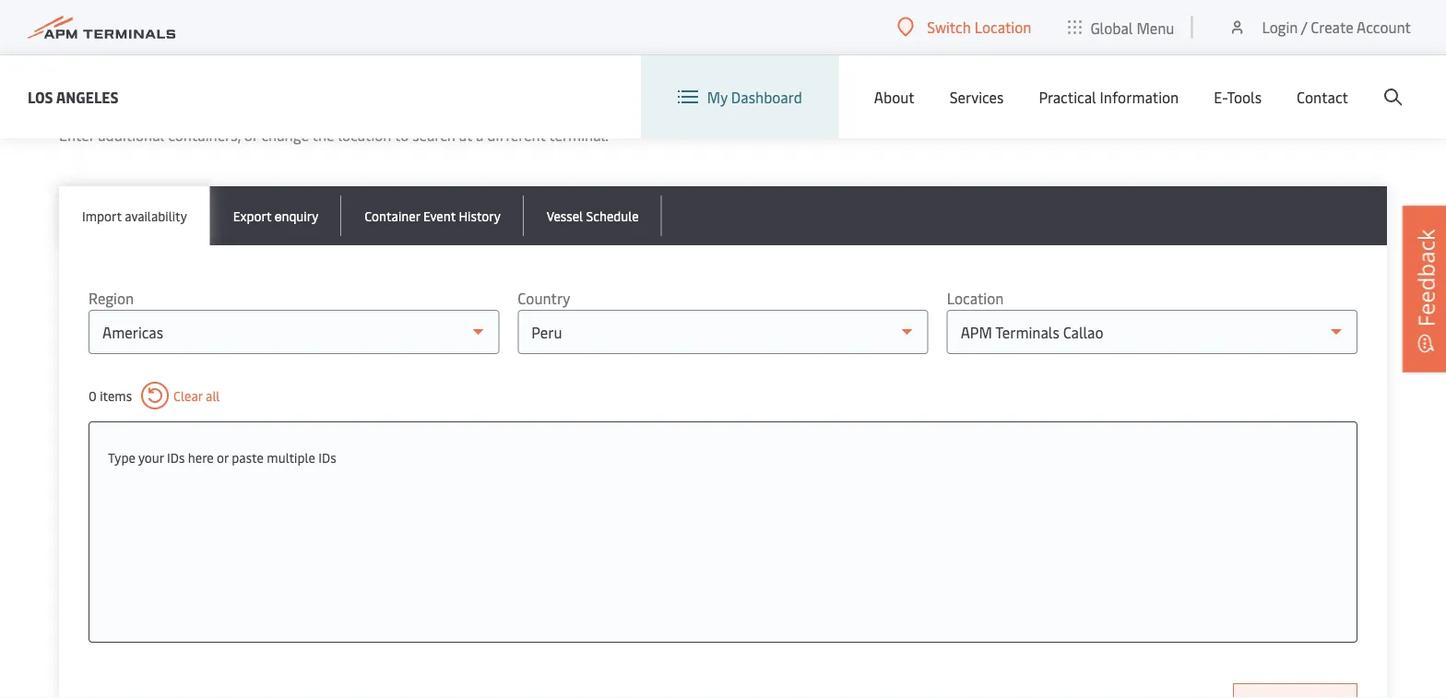 Task type: describe. For each thing, give the bounding box(es) containing it.
login / create account
[[1262, 17, 1411, 37]]

0 horizontal spatial or
[[217, 448, 229, 466]]

again
[[142, 84, 204, 119]]

different
[[487, 125, 546, 145]]

all
[[206, 387, 220, 405]]

2 ids from the left
[[319, 448, 336, 466]]

container
[[365, 207, 420, 224]]

dashboard
[[731, 87, 802, 107]]

change
[[261, 125, 309, 145]]

to
[[395, 125, 409, 145]]

services
[[950, 87, 1004, 107]]

my dashboard
[[707, 87, 802, 107]]

clear all
[[174, 387, 220, 405]]

history
[[459, 207, 501, 224]]

vessel
[[547, 207, 583, 224]]

location
[[338, 125, 391, 145]]

terminal.
[[549, 125, 609, 145]]

global
[[1091, 17, 1133, 37]]

here
[[188, 448, 214, 466]]

at
[[459, 125, 473, 145]]

export еnquiry button
[[210, 186, 342, 245]]

export еnquiry
[[233, 207, 318, 224]]

los angeles
[[28, 87, 119, 107]]

global menu button
[[1050, 0, 1193, 55]]

tools
[[1227, 87, 1262, 107]]

clear all button
[[141, 382, 220, 410]]

login / create account link
[[1228, 0, 1411, 54]]

event
[[423, 207, 456, 224]]

items
[[100, 387, 132, 405]]

export
[[233, 207, 271, 224]]

type
[[108, 448, 135, 466]]

location inside button
[[975, 17, 1032, 37]]

1 vertical spatial location
[[947, 288, 1004, 308]]

practical information button
[[1039, 55, 1179, 138]]

country
[[518, 288, 570, 308]]

services button
[[950, 55, 1004, 138]]

enter
[[59, 125, 94, 145]]

or inside search again enter additional containers, or change the location to search at a different terminal.
[[244, 125, 258, 145]]

switch location button
[[898, 17, 1032, 37]]

type your ids here or paste multiple ids
[[108, 448, 336, 466]]

information
[[1100, 87, 1179, 107]]

container event history
[[365, 207, 501, 224]]

1 ids from the left
[[167, 448, 185, 466]]

my dashboard button
[[678, 55, 802, 138]]

multiple
[[267, 448, 315, 466]]

0
[[89, 387, 97, 405]]

global menu
[[1091, 17, 1175, 37]]

create
[[1311, 17, 1354, 37]]



Task type: locate. For each thing, give the bounding box(es) containing it.
e-tools button
[[1214, 55, 1262, 138]]

0 vertical spatial location
[[975, 17, 1032, 37]]

import availability button
[[59, 186, 210, 245]]

account
[[1357, 17, 1411, 37]]

clear
[[174, 387, 203, 405]]

your
[[138, 448, 164, 466]]

practical information
[[1039, 87, 1179, 107]]

1 horizontal spatial ids
[[319, 448, 336, 466]]

tab list containing import availability
[[59, 186, 1387, 245]]

my
[[707, 87, 728, 107]]

ids right multiple
[[319, 448, 336, 466]]

0 vertical spatial or
[[244, 125, 258, 145]]

about
[[874, 87, 915, 107]]

switch
[[927, 17, 971, 37]]

search again enter additional containers, or change the location to search at a different terminal.
[[59, 84, 609, 145]]

schedule
[[586, 207, 639, 224]]

angeles
[[56, 87, 119, 107]]

container event history button
[[342, 186, 524, 245]]

feedback
[[1411, 229, 1441, 327]]

region
[[89, 288, 134, 308]]

about button
[[874, 55, 915, 138]]

vessel schedule button
[[524, 186, 662, 245]]

login
[[1262, 17, 1298, 37]]

1 horizontal spatial or
[[244, 125, 258, 145]]

/
[[1301, 17, 1308, 37]]

ids right your
[[167, 448, 185, 466]]

availability
[[125, 207, 187, 224]]

import
[[82, 207, 122, 224]]

the
[[312, 125, 334, 145]]

e-
[[1214, 87, 1227, 107]]

0 horizontal spatial ids
[[167, 448, 185, 466]]

search
[[413, 125, 456, 145]]

tab list
[[59, 186, 1387, 245]]

vessel schedule
[[547, 207, 639, 224]]

los
[[28, 87, 53, 107]]

a
[[476, 125, 484, 145]]

or right here
[[217, 448, 229, 466]]

1 vertical spatial or
[[217, 448, 229, 466]]

None text field
[[108, 441, 1339, 474]]

paste
[[232, 448, 264, 466]]

switch location
[[927, 17, 1032, 37]]

location
[[975, 17, 1032, 37], [947, 288, 1004, 308]]

menu
[[1137, 17, 1175, 37]]

practical
[[1039, 87, 1097, 107]]

los angeles link
[[28, 85, 119, 108]]

0 items
[[89, 387, 132, 405]]

import availability
[[82, 207, 187, 224]]

or
[[244, 125, 258, 145], [217, 448, 229, 466]]

additional
[[98, 125, 164, 145]]

contact button
[[1297, 55, 1349, 138]]

contact
[[1297, 87, 1349, 107]]

search
[[59, 84, 136, 119]]

or left change
[[244, 125, 258, 145]]

containers,
[[168, 125, 241, 145]]

feedback button
[[1403, 206, 1447, 372]]

e-tools
[[1214, 87, 1262, 107]]

еnquiry
[[275, 207, 318, 224]]

ids
[[167, 448, 185, 466], [319, 448, 336, 466]]



Task type: vqa. For each thing, say whether or not it's contained in the screenshot.
E-Tools dropdown button
yes



